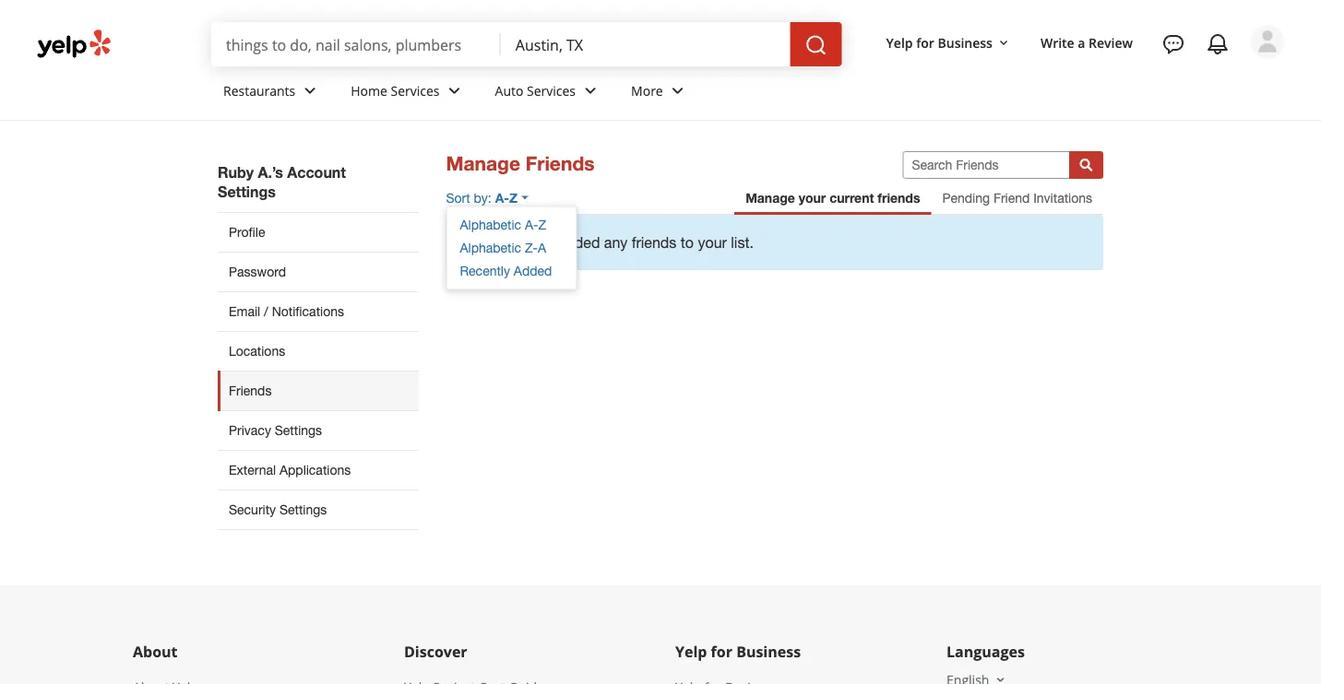 Task type: vqa. For each thing, say whether or not it's contained in the screenshot.
get at the right
no



Task type: describe. For each thing, give the bounding box(es) containing it.
notifications
[[272, 304, 344, 319]]

menu containing alphabetic a-z
[[447, 214, 576, 283]]

yelp for business button
[[879, 26, 1019, 59]]

email / notifications link
[[218, 292, 419, 331]]

manage your current friends
[[746, 191, 921, 206]]

profile
[[229, 225, 265, 240]]

auto
[[495, 82, 524, 99]]

home
[[351, 82, 388, 99]]

24 chevron down v2 image for auto services
[[580, 80, 602, 102]]

pending friend invitations
[[943, 191, 1093, 206]]

list.
[[731, 234, 754, 251]]

recently added link
[[447, 260, 576, 283]]

email / notifications
[[229, 304, 344, 319]]

pending
[[943, 191, 990, 206]]

write a review link
[[1034, 26, 1141, 59]]

external
[[229, 463, 276, 478]]

yelp for business inside yelp for business button
[[887, 34, 993, 51]]

manage friends
[[446, 152, 595, 175]]

discover
[[404, 642, 468, 662]]

a- inside alphabetic a-z alphabetic z-a recently added
[[525, 217, 539, 233]]

friends link
[[218, 371, 419, 411]]

business categories element
[[209, 66, 1285, 120]]

password
[[229, 264, 286, 280]]

services for auto services
[[527, 82, 576, 99]]

you have not added any friends to your list.
[[468, 234, 754, 251]]

sort by: a-z
[[446, 190, 518, 205]]

security
[[229, 503, 276, 518]]

business inside button
[[938, 34, 993, 51]]

manage your current friends link
[[735, 182, 932, 215]]

0 vertical spatial friends
[[526, 152, 595, 175]]

a
[[538, 240, 547, 256]]

external applications
[[229, 463, 351, 478]]

more link
[[617, 66, 704, 120]]

0 horizontal spatial for
[[711, 642, 733, 662]]

z-
[[525, 240, 538, 256]]

a
[[1078, 34, 1086, 51]]

manage for manage friends
[[446, 152, 521, 175]]

24 chevron down v2 image for home services
[[444, 80, 466, 102]]

16 chevron down v2 image inside yelp for business button
[[997, 36, 1012, 50]]

write a review
[[1041, 34, 1133, 51]]

ruby a. image
[[1252, 25, 1285, 58]]

none field "near"
[[516, 34, 776, 54]]

password link
[[218, 252, 419, 292]]

0 horizontal spatial your
[[698, 234, 727, 251]]

more
[[631, 82, 663, 99]]

none field find
[[226, 34, 486, 54]]

to
[[681, 234, 694, 251]]

ruby a.'s account settings
[[218, 163, 346, 200]]

manage for manage your current friends
[[746, 191, 795, 206]]

alphabetic a-z alphabetic z-a recently added
[[460, 217, 552, 279]]

home services link
[[336, 66, 480, 120]]

security settings link
[[218, 490, 419, 531]]

0 horizontal spatial a-
[[495, 190, 509, 205]]

external applications link
[[218, 450, 419, 490]]

settings for security
[[280, 503, 327, 518]]

Search Friends text field
[[903, 151, 1071, 179]]

yelp inside button
[[887, 34, 913, 51]]

Find text field
[[226, 34, 486, 54]]

24 chevron down v2 image
[[667, 80, 689, 102]]



Task type: locate. For each thing, give the bounding box(es) containing it.
1 horizontal spatial yelp for business
[[887, 34, 993, 51]]

yelp
[[887, 34, 913, 51], [676, 642, 707, 662]]

auto services
[[495, 82, 576, 99]]

ruby
[[218, 163, 254, 181]]

settings
[[218, 183, 276, 200], [275, 423, 322, 438], [280, 503, 327, 518]]

alphabetic up you
[[460, 217, 522, 233]]

a- up the not at top left
[[525, 217, 539, 233]]

tab list
[[735, 182, 1104, 215]]

services right auto
[[527, 82, 576, 99]]

1 vertical spatial your
[[698, 234, 727, 251]]

1 vertical spatial manage
[[746, 191, 795, 206]]

alphabetic
[[460, 217, 522, 233], [460, 240, 522, 256]]

2 horizontal spatial 24 chevron down v2 image
[[580, 80, 602, 102]]

0 horizontal spatial none field
[[226, 34, 486, 54]]

your
[[799, 191, 826, 206], [698, 234, 727, 251]]

your inside "link"
[[799, 191, 826, 206]]

0 horizontal spatial business
[[737, 642, 801, 662]]

1 vertical spatial yelp for business
[[676, 642, 801, 662]]

0 horizontal spatial yelp
[[676, 642, 707, 662]]

user actions element
[[872, 23, 1311, 137]]

24 chevron down v2 image inside home services link
[[444, 80, 466, 102]]

added
[[558, 234, 600, 251]]

settings down applications
[[280, 503, 327, 518]]

privacy
[[229, 423, 271, 438]]

manage up list.
[[746, 191, 795, 206]]

restaurants
[[223, 82, 296, 99]]

0 vertical spatial friends
[[878, 191, 921, 206]]

/
[[264, 304, 268, 319]]

friends
[[526, 152, 595, 175], [229, 383, 272, 399]]

1 horizontal spatial services
[[527, 82, 576, 99]]

1 horizontal spatial none field
[[516, 34, 776, 54]]

0 horizontal spatial yelp for business
[[676, 642, 801, 662]]

applications
[[280, 463, 351, 478]]

0 horizontal spatial manage
[[446, 152, 521, 175]]

email
[[229, 304, 260, 319]]

0 vertical spatial 16 chevron down v2 image
[[997, 36, 1012, 50]]

your right "to"
[[698, 234, 727, 251]]

services right home
[[391, 82, 440, 99]]

a-
[[495, 190, 509, 205], [525, 217, 539, 233]]

1 vertical spatial alphabetic
[[460, 240, 522, 256]]

0 horizontal spatial friends
[[632, 234, 677, 251]]

1 horizontal spatial friends
[[526, 152, 595, 175]]

None field
[[226, 34, 486, 54], [516, 34, 776, 54]]

profile link
[[218, 212, 419, 252]]

manage up by:
[[446, 152, 521, 175]]

24 chevron down v2 image right the restaurants
[[299, 80, 321, 102]]

0 horizontal spatial 24 chevron down v2 image
[[299, 80, 321, 102]]

0 vertical spatial business
[[938, 34, 993, 51]]

24 chevron down v2 image left auto
[[444, 80, 466, 102]]

manage
[[446, 152, 521, 175], [746, 191, 795, 206]]

search image
[[805, 34, 828, 56]]

a.'s
[[258, 163, 283, 181]]

auto services link
[[480, 66, 617, 120]]

alphabetic up recently
[[460, 240, 522, 256]]

settings inside ruby a.'s account settings
[[218, 183, 276, 200]]

1 24 chevron down v2 image from the left
[[299, 80, 321, 102]]

invitations
[[1034, 191, 1093, 206]]

z inside alphabetic a-z alphabetic z-a recently added
[[539, 217, 547, 233]]

0 vertical spatial yelp
[[887, 34, 913, 51]]

alphabetic a-z link
[[447, 214, 576, 237]]

0 horizontal spatial z
[[509, 190, 518, 205]]

none field up more
[[516, 34, 776, 54]]

0 horizontal spatial friends
[[229, 383, 272, 399]]

0 vertical spatial settings
[[218, 183, 276, 200]]

none field up home
[[226, 34, 486, 54]]

a- right by:
[[495, 190, 509, 205]]

business
[[938, 34, 993, 51], [737, 642, 801, 662]]

settings up external applications
[[275, 423, 322, 438]]

1 horizontal spatial z
[[539, 217, 547, 233]]

0 vertical spatial a-
[[495, 190, 509, 205]]

Near text field
[[516, 34, 776, 54]]

settings down the ruby
[[218, 183, 276, 200]]

friends left "to"
[[632, 234, 677, 251]]

1 vertical spatial 16 chevron down v2 image
[[993, 673, 1008, 685]]

2 vertical spatial settings
[[280, 503, 327, 518]]

languages
[[947, 642, 1025, 662]]

16 chevron down v2 image left write on the top right of page
[[997, 36, 1012, 50]]

16 chevron down v2 image down languages
[[993, 673, 1008, 685]]

1 vertical spatial yelp
[[676, 642, 707, 662]]

friend
[[994, 191, 1030, 206]]

privacy settings
[[229, 423, 322, 438]]

menu
[[447, 214, 576, 283]]

friends right current on the top right
[[878, 191, 921, 206]]

by:
[[474, 190, 492, 205]]

1 vertical spatial friends
[[229, 383, 272, 399]]

home services
[[351, 82, 440, 99]]

security settings
[[229, 503, 327, 518]]

1 horizontal spatial yelp
[[887, 34, 913, 51]]

friends down auto services link
[[526, 152, 595, 175]]

24 chevron down v2 image right auto services
[[580, 80, 602, 102]]

1 vertical spatial business
[[737, 642, 801, 662]]

2 24 chevron down v2 image from the left
[[444, 80, 466, 102]]

z
[[509, 190, 518, 205], [539, 217, 547, 233]]

1 vertical spatial friends
[[632, 234, 677, 251]]

0 vertical spatial manage
[[446, 152, 521, 175]]

review
[[1089, 34, 1133, 51]]

friends inside "link"
[[878, 191, 921, 206]]

2 none field from the left
[[516, 34, 776, 54]]

messages image
[[1163, 33, 1185, 55]]

recently
[[460, 263, 510, 279]]

1 vertical spatial for
[[711, 642, 733, 662]]

services for home services
[[391, 82, 440, 99]]

manage inside "link"
[[746, 191, 795, 206]]

1 horizontal spatial a-
[[525, 217, 539, 233]]

1 alphabetic from the top
[[460, 217, 522, 233]]

added
[[514, 263, 552, 279]]

friends
[[878, 191, 921, 206], [632, 234, 677, 251]]

1 horizontal spatial 24 chevron down v2 image
[[444, 80, 466, 102]]

0 vertical spatial yelp for business
[[887, 34, 993, 51]]

1 services from the left
[[391, 82, 440, 99]]

not
[[533, 234, 554, 251]]

tab list containing manage your current friends
[[735, 182, 1104, 215]]

have
[[497, 234, 529, 251]]

z up the not at top left
[[539, 217, 547, 233]]

1 horizontal spatial manage
[[746, 191, 795, 206]]

2 services from the left
[[527, 82, 576, 99]]

about
[[133, 642, 178, 662]]

friends up privacy at the bottom
[[229, 383, 272, 399]]

your left current on the top right
[[799, 191, 826, 206]]

restaurants link
[[209, 66, 336, 120]]

services
[[391, 82, 440, 99], [527, 82, 576, 99]]

0 vertical spatial alphabetic
[[460, 217, 522, 233]]

privacy settings link
[[218, 411, 419, 450]]

sort
[[446, 190, 470, 205]]

settings inside security settings link
[[280, 503, 327, 518]]

0 horizontal spatial services
[[391, 82, 440, 99]]

pending friend invitations link
[[932, 182, 1104, 215]]

settings for privacy
[[275, 423, 322, 438]]

1 vertical spatial settings
[[275, 423, 322, 438]]

for
[[917, 34, 935, 51], [711, 642, 733, 662]]

current
[[830, 191, 874, 206]]

write
[[1041, 34, 1075, 51]]

z up alphabetic a-z link
[[509, 190, 518, 205]]

locations
[[229, 344, 285, 359]]

any
[[604, 234, 628, 251]]

notifications image
[[1207, 33, 1229, 55]]

1 horizontal spatial your
[[799, 191, 826, 206]]

1 vertical spatial z
[[539, 217, 547, 233]]

1 horizontal spatial business
[[938, 34, 993, 51]]

settings inside privacy settings link
[[275, 423, 322, 438]]

24 chevron down v2 image
[[299, 80, 321, 102], [444, 80, 466, 102], [580, 80, 602, 102]]

16 chevron down v2 image
[[997, 36, 1012, 50], [993, 673, 1008, 685]]

3 24 chevron down v2 image from the left
[[580, 80, 602, 102]]

alphabetic z-a link
[[447, 237, 576, 260]]

you
[[468, 234, 493, 251]]

account
[[287, 163, 346, 181]]

for inside button
[[917, 34, 935, 51]]

1 horizontal spatial friends
[[878, 191, 921, 206]]

24 chevron down v2 image for restaurants
[[299, 80, 321, 102]]

24 chevron down v2 image inside auto services link
[[580, 80, 602, 102]]

1 none field from the left
[[226, 34, 486, 54]]

yelp for business
[[887, 34, 993, 51], [676, 642, 801, 662]]

24 chevron down v2 image inside 'restaurants' link
[[299, 80, 321, 102]]

None search field
[[211, 22, 846, 66]]

0 vertical spatial for
[[917, 34, 935, 51]]

0 vertical spatial z
[[509, 190, 518, 205]]

0 vertical spatial your
[[799, 191, 826, 206]]

1 horizontal spatial for
[[917, 34, 935, 51]]

1 vertical spatial a-
[[525, 217, 539, 233]]

2 alphabetic from the top
[[460, 240, 522, 256]]

locations link
[[218, 331, 419, 371]]



